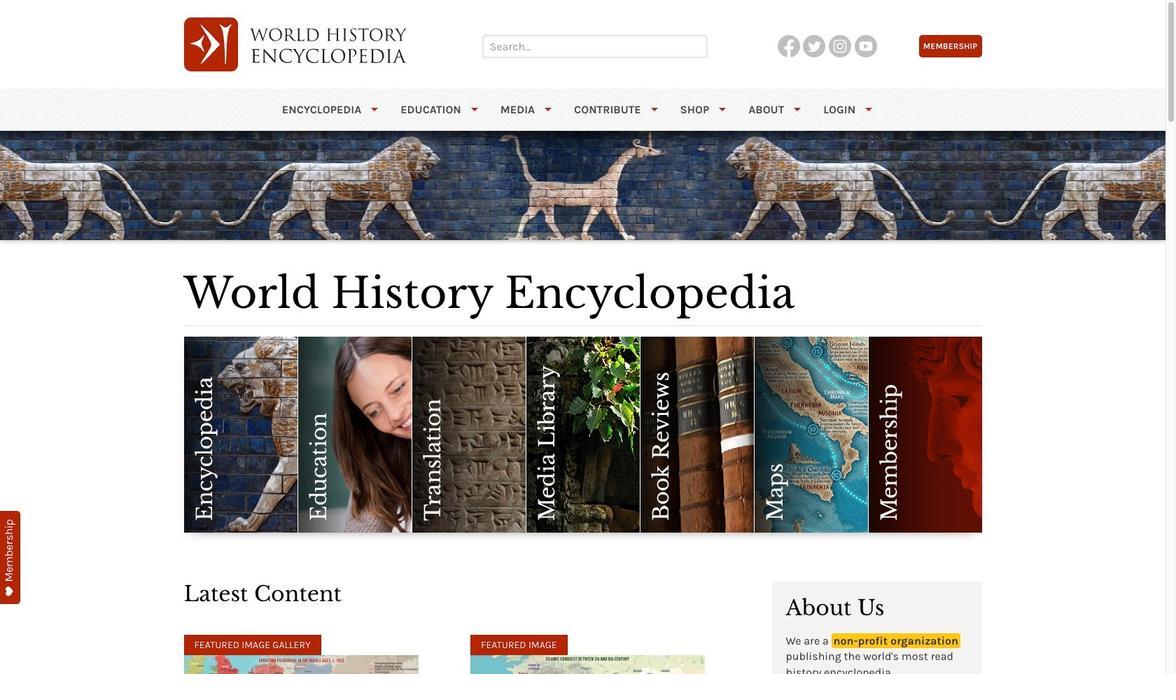 Task type: locate. For each thing, give the bounding box(es) containing it.
10 maps on european history image
[[184, 655, 418, 674]]

islamic conquests in the 7th-9th centuries image
[[471, 655, 705, 674]]



Task type: describe. For each thing, give the bounding box(es) containing it.
Search... text field
[[482, 35, 708, 58]]

membership image
[[0, 511, 20, 604]]



Task type: vqa. For each thing, say whether or not it's contained in the screenshot.
Search... Text Box
yes



